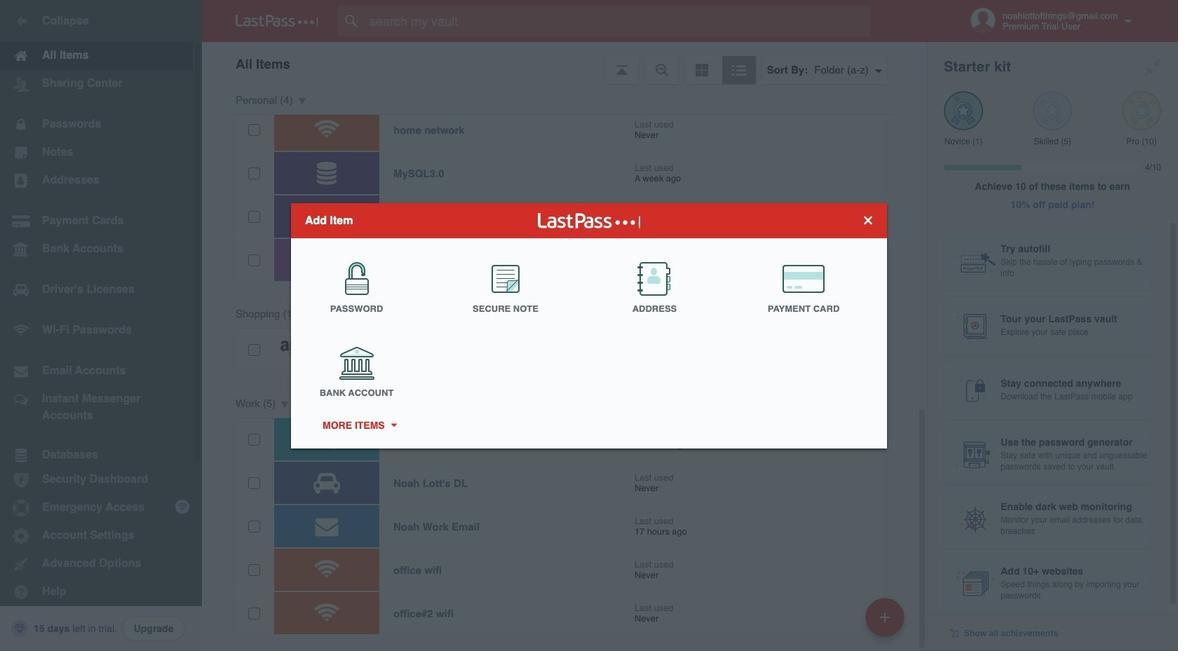 Task type: vqa. For each thing, say whether or not it's contained in the screenshot.
New item element
no



Task type: describe. For each thing, give the bounding box(es) containing it.
caret right image
[[389, 424, 398, 427]]

search my vault text field
[[338, 6, 898, 36]]

lastpass image
[[236, 15, 318, 27]]

new item navigation
[[861, 594, 913, 652]]



Task type: locate. For each thing, give the bounding box(es) containing it.
new item image
[[880, 613, 890, 622]]

dialog
[[291, 203, 887, 448]]

vault options navigation
[[202, 42, 927, 84]]

Search search field
[[338, 6, 898, 36]]

main navigation navigation
[[0, 0, 202, 652]]



